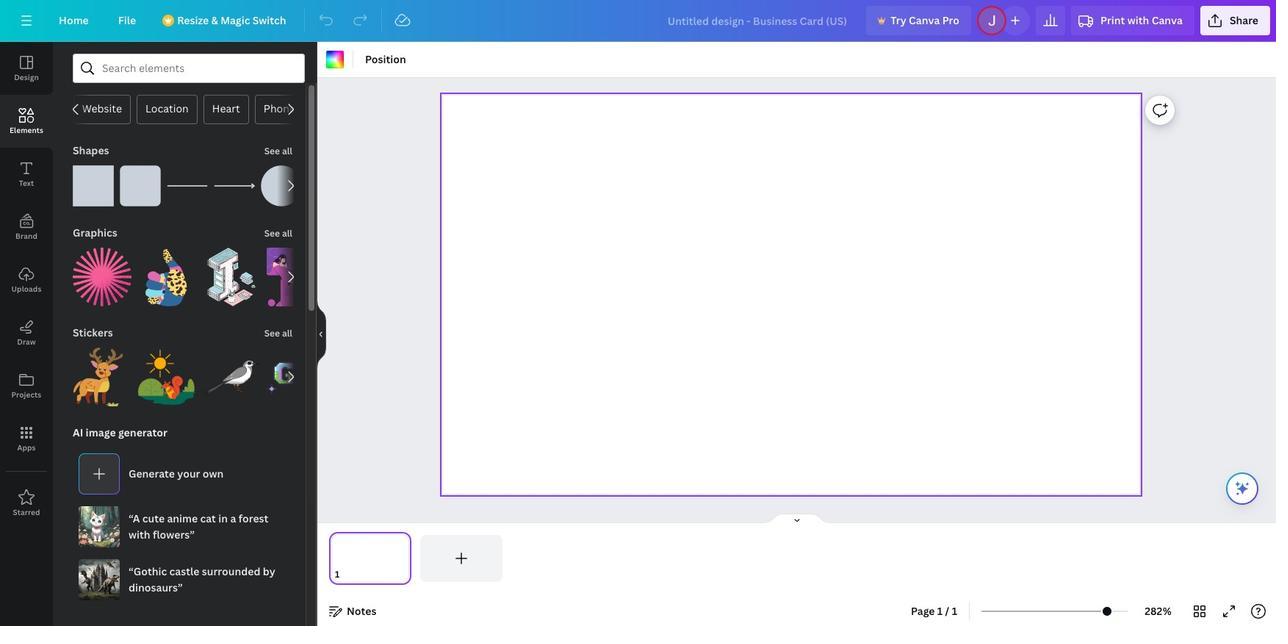 Task type: locate. For each thing, give the bounding box(es) containing it.
castle
[[169, 565, 200, 578]]

all
[[282, 145, 293, 157], [282, 227, 293, 240], [282, 327, 293, 340]]

1 see from the top
[[264, 145, 280, 157]]

main menu bar
[[0, 0, 1277, 42]]

see all up white circle shape image at the top left of the page
[[264, 145, 293, 157]]

0 vertical spatial see all
[[264, 145, 293, 157]]

1 1 from the left
[[938, 604, 943, 618]]

0 horizontal spatial add this line to the canvas image
[[167, 165, 208, 207]]

1 vertical spatial see
[[264, 227, 280, 240]]

2 see all from the top
[[264, 227, 293, 240]]

1 canva from the left
[[909, 13, 940, 27]]

2 all from the top
[[282, 227, 293, 240]]

phone icon button
[[255, 95, 328, 124]]

1 horizontal spatial add this line to the canvas image
[[214, 165, 255, 207]]

1 vertical spatial see all
[[264, 227, 293, 240]]

all up white circle shape image at the top left of the page
[[282, 145, 293, 157]]

see all for shapes
[[264, 145, 293, 157]]

see
[[264, 145, 280, 157], [264, 227, 280, 240], [264, 327, 280, 340]]

see all button down phone
[[263, 136, 294, 165]]

see all button for shapes
[[263, 136, 294, 165]]

"a cute anime cat in a forest with flowers"
[[129, 512, 269, 542]]

print with canva
[[1101, 13, 1183, 27]]

canva right the "print"
[[1152, 13, 1183, 27]]

a
[[230, 512, 236, 526]]

uploads
[[11, 284, 42, 294]]

share
[[1230, 13, 1259, 27]]

see left hide image
[[264, 327, 280, 340]]

in
[[219, 512, 228, 526]]

group
[[73, 157, 114, 207], [120, 157, 161, 207], [261, 165, 302, 207], [73, 239, 132, 307], [137, 239, 196, 307], [202, 239, 261, 307], [267, 248, 326, 307], [73, 339, 132, 406], [137, 339, 196, 406], [202, 348, 261, 406], [267, 348, 326, 406]]

see all button down white circle shape image at the top left of the page
[[263, 218, 294, 248]]

2 vertical spatial see all button
[[263, 318, 294, 348]]

"a
[[129, 512, 140, 526]]

brand button
[[0, 201, 53, 254]]

see all
[[264, 145, 293, 157], [264, 227, 293, 240], [264, 327, 293, 340]]

1 see all from the top
[[264, 145, 293, 157]]

3 see all from the top
[[264, 327, 293, 340]]

1
[[938, 604, 943, 618], [952, 604, 958, 618]]

heart
[[212, 101, 240, 115]]

canva right the try
[[909, 13, 940, 27]]

icon
[[298, 101, 319, 115]]

see down white circle shape image at the top left of the page
[[264, 227, 280, 240]]

home
[[59, 13, 89, 27]]

0 horizontal spatial 1
[[938, 604, 943, 618]]

try
[[891, 13, 907, 27]]

see all button
[[263, 136, 294, 165], [263, 218, 294, 248], [263, 318, 294, 348]]

page
[[911, 604, 935, 618]]

your
[[177, 467, 200, 481]]

2 canva from the left
[[1152, 13, 1183, 27]]

anime
[[167, 512, 198, 526]]

1 vertical spatial with
[[129, 528, 150, 542]]

0 vertical spatial see all button
[[263, 136, 294, 165]]

all left hide image
[[282, 327, 293, 340]]

pastel isometric letter i image
[[202, 248, 261, 307]]

0 vertical spatial with
[[1128, 13, 1150, 27]]

Design title text field
[[656, 6, 861, 35]]

282% button
[[1135, 600, 1183, 623]]

2 vertical spatial see
[[264, 327, 280, 340]]

see all button left hide image
[[263, 318, 294, 348]]

"gothic castle surrounded by dinosaurs"
[[129, 565, 275, 595]]

apps
[[17, 442, 36, 453]]

ai
[[73, 426, 83, 440]]

location
[[145, 101, 189, 115]]

heart button
[[203, 95, 249, 124]]

2 vertical spatial see all
[[264, 327, 293, 340]]

see all up couple having a virtual date image
[[264, 227, 293, 240]]

1 right /
[[952, 604, 958, 618]]

file
[[118, 13, 136, 27]]

starred button
[[0, 477, 53, 530]]

with right the "print"
[[1128, 13, 1150, 27]]

1 all from the top
[[282, 145, 293, 157]]

see all left hide image
[[264, 327, 293, 340]]

location button
[[137, 95, 198, 124]]

3 see from the top
[[264, 327, 280, 340]]

flowers"
[[153, 528, 195, 542]]

stickers button
[[71, 318, 115, 348]]

with inside "a cute anime cat in a forest with flowers"
[[129, 528, 150, 542]]

1 vertical spatial all
[[282, 227, 293, 240]]

1 see all button from the top
[[263, 136, 294, 165]]

0 horizontal spatial with
[[129, 528, 150, 542]]

3 see all button from the top
[[263, 318, 294, 348]]

add this line to the canvas image
[[167, 165, 208, 207], [214, 165, 255, 207]]

generate
[[129, 467, 175, 481]]

elements
[[9, 125, 43, 135]]

projects button
[[0, 359, 53, 412]]

shapes button
[[71, 136, 111, 165]]

1 vertical spatial see all button
[[263, 218, 294, 248]]

graphics
[[73, 226, 117, 240]]

2 see all button from the top
[[263, 218, 294, 248]]

2 see from the top
[[264, 227, 280, 240]]

shapes
[[73, 143, 109, 157]]

0 vertical spatial see
[[264, 145, 280, 157]]

1 horizontal spatial canva
[[1152, 13, 1183, 27]]

image
[[86, 426, 116, 440]]

white circle shape image
[[261, 165, 302, 207]]

print with canva button
[[1072, 6, 1195, 35]]

add this line to the canvas image left white circle shape image at the top left of the page
[[214, 165, 255, 207]]

Search elements search field
[[102, 54, 276, 82]]

2 add this line to the canvas image from the left
[[214, 165, 255, 207]]

see up white circle shape image at the top left of the page
[[264, 145, 280, 157]]

0 vertical spatial all
[[282, 145, 293, 157]]

see all for graphics
[[264, 227, 293, 240]]

with inside dropdown button
[[1128, 13, 1150, 27]]

2 vertical spatial all
[[282, 327, 293, 340]]

draw
[[17, 337, 36, 347]]

1 horizontal spatial with
[[1128, 13, 1150, 27]]

0 horizontal spatial canva
[[909, 13, 940, 27]]

try canva pro button
[[867, 6, 972, 35]]

"gothic
[[129, 565, 167, 578]]

all up couple having a virtual date image
[[282, 227, 293, 240]]

with
[[1128, 13, 1150, 27], [129, 528, 150, 542]]

cat
[[200, 512, 216, 526]]

with down "a
[[129, 528, 150, 542]]

couple having a virtual date image
[[267, 248, 326, 307]]

3 all from the top
[[282, 327, 293, 340]]

1 left /
[[938, 604, 943, 618]]

see all button for graphics
[[263, 218, 294, 248]]

canva
[[909, 13, 940, 27], [1152, 13, 1183, 27]]

website button
[[73, 95, 131, 124]]

1 horizontal spatial 1
[[952, 604, 958, 618]]

add this line to the canvas image right rounded square image
[[167, 165, 208, 207]]



Task type: vqa. For each thing, say whether or not it's contained in the screenshot.
Create a design
no



Task type: describe. For each thing, give the bounding box(es) containing it.
square image
[[73, 165, 114, 207]]

hide image
[[317, 299, 326, 369]]

see all button for stickers
[[263, 318, 294, 348]]

by
[[263, 565, 275, 578]]

draw button
[[0, 307, 53, 359]]

pro
[[943, 13, 960, 27]]

all for shapes
[[282, 145, 293, 157]]

design
[[14, 72, 39, 82]]

ai image generator
[[73, 426, 168, 440]]

phone
[[264, 101, 295, 115]]

position
[[365, 52, 406, 66]]

resize
[[177, 13, 209, 27]]

text
[[19, 178, 34, 188]]

try canva pro
[[891, 13, 960, 27]]

hide pages image
[[762, 513, 832, 525]]

see for stickers
[[264, 327, 280, 340]]

textured brutalist sun blaze element image
[[73, 248, 132, 307]]

starred
[[13, 507, 40, 517]]

projects
[[11, 390, 41, 400]]

cute
[[142, 512, 165, 526]]

Page title text field
[[346, 567, 352, 582]]

graphics button
[[71, 218, 119, 248]]

generator
[[118, 426, 168, 440]]

website
[[82, 101, 122, 115]]

2 1 from the left
[[952, 604, 958, 618]]

position button
[[359, 48, 412, 71]]

uploads button
[[0, 254, 53, 307]]

design button
[[0, 42, 53, 95]]

resize & magic switch button
[[154, 6, 298, 35]]

text button
[[0, 148, 53, 201]]

home link
[[47, 6, 101, 35]]

282%
[[1145, 604, 1172, 618]]

page 1 image
[[329, 535, 412, 582]]

page 1 / 1
[[911, 604, 958, 618]]

all for stickers
[[282, 327, 293, 340]]

generate your own
[[129, 467, 224, 481]]

stickers
[[73, 326, 113, 340]]

/
[[946, 604, 950, 618]]

notes
[[347, 604, 377, 618]]

own
[[203, 467, 224, 481]]

notes button
[[323, 600, 383, 623]]

canva inside button
[[909, 13, 940, 27]]

canva inside dropdown button
[[1152, 13, 1183, 27]]

file button
[[106, 6, 148, 35]]

surrounded
[[202, 565, 261, 578]]

all for graphics
[[282, 227, 293, 240]]

brand
[[15, 231, 37, 241]]

#ffffff image
[[326, 51, 344, 68]]

resize & magic switch
[[177, 13, 286, 27]]

share button
[[1201, 6, 1271, 35]]

wild pattern thumbs up icon image
[[137, 248, 196, 307]]

elements button
[[0, 95, 53, 148]]

side panel tab list
[[0, 42, 53, 530]]

switch
[[253, 13, 286, 27]]

1 add this line to the canvas image from the left
[[167, 165, 208, 207]]

forest
[[239, 512, 269, 526]]

apps button
[[0, 412, 53, 465]]

see all for stickers
[[264, 327, 293, 340]]

rounded square image
[[120, 165, 161, 207]]

magic
[[221, 13, 250, 27]]

see for shapes
[[264, 145, 280, 157]]

dinosaurs"
[[129, 581, 183, 595]]

print
[[1101, 13, 1126, 27]]

phone icon
[[264, 101, 319, 115]]

canva assistant image
[[1234, 480, 1252, 498]]

&
[[211, 13, 218, 27]]

see for graphics
[[264, 227, 280, 240]]



